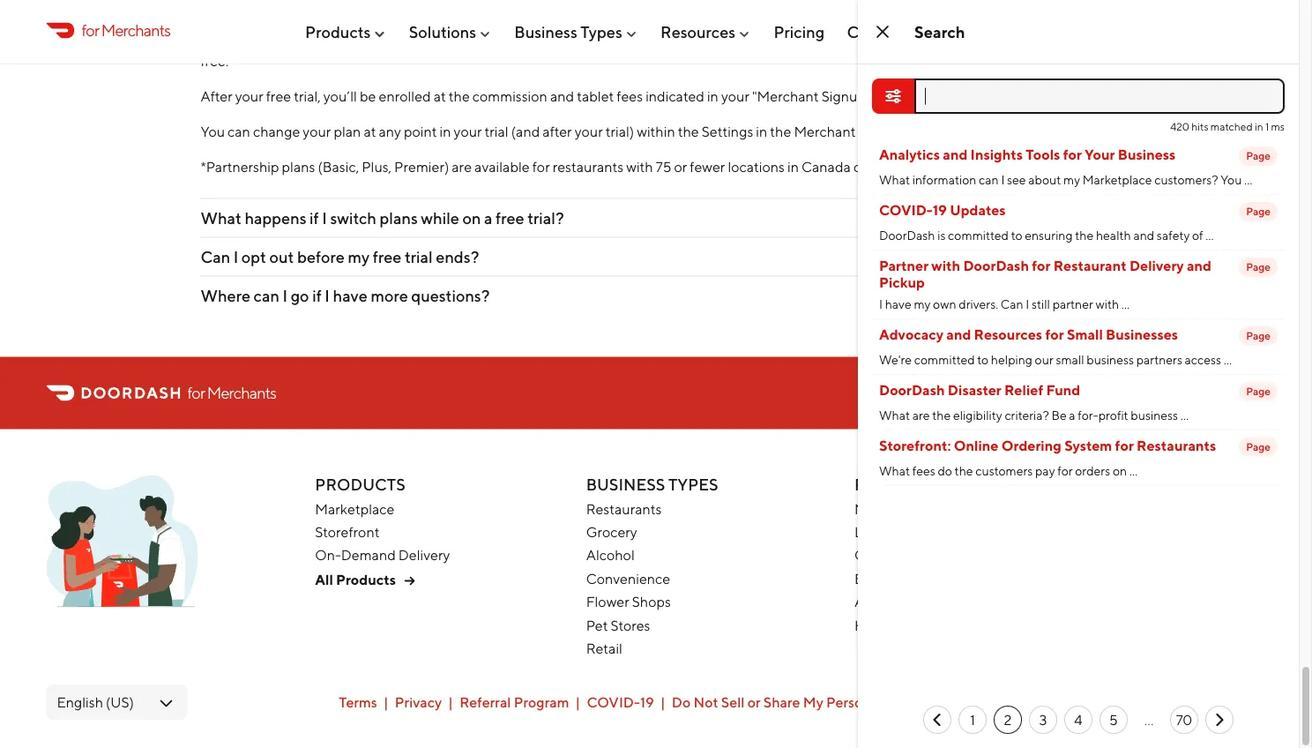 Task type: describe. For each thing, give the bounding box(es) containing it.
grocery link
[[586, 523, 637, 540]]

… for analytics and insights tools for your business
[[1245, 172, 1253, 187]]

with up the tablet
[[956, 0, 983, 5]]

restaurants inside business types restaurants grocery alcohol convenience flower shops pet stores retail
[[586, 500, 662, 517]]

covid-19
[[587, 694, 654, 711]]

0 horizontal spatial plans
[[282, 158, 315, 175]]

commission
[[473, 87, 548, 104]]

and left safety
[[1134, 228, 1155, 242]]

insights
[[971, 146, 1023, 163]]

19 for covid-19
[[640, 694, 654, 711]]

in right $6
[[640, 31, 651, 47]]

free up change
[[266, 87, 291, 104]]

1 vertical spatial partner
[[1205, 384, 1253, 401]]

portal.
[[859, 122, 899, 139]]

the left commission
[[449, 87, 470, 104]]

do
[[672, 694, 691, 711]]

are up storefront:
[[913, 408, 930, 422]]

personal
[[827, 694, 882, 711]]

fee
[[582, 31, 603, 47]]

guides & webinars link
[[855, 547, 974, 563]]

ends?
[[436, 247, 479, 266]]

facebook image
[[1175, 475, 1197, 496]]

analytics and insights tools for your business
[[879, 146, 1176, 163]]

1 horizontal spatial fees
[[913, 463, 936, 478]]

and left pickup
[[355, 10, 379, 26]]

0 horizontal spatial at
[[364, 122, 376, 139]]

what information can i see about my marketplace customers?  you …
[[879, 172, 1253, 187]]

the left us,
[[654, 31, 675, 47]]

business for business types restaurants grocery alcohol convenience flower shops pet stores retail
[[586, 475, 665, 494]]

what are the eligibility criteria? be a for-profit business …
[[879, 408, 1189, 422]]

can up *partnership on the top
[[228, 122, 250, 139]]

what for what are the eligibility criteria? be a for-profit business …
[[879, 408, 910, 422]]

a inside what happens if i switch plans while on a free trial? button
[[484, 208, 493, 227]]

1 vertical spatial on
[[1113, 463, 1127, 478]]

free up also
[[1044, 0, 1070, 5]]

resources for resources merchant blog learning center guides & webinars benefits & discounts advocacy & access help & faq
[[855, 475, 955, 494]]

do not sell or share my personal information link
[[672, 694, 960, 711]]

1 vertical spatial business
[[1118, 146, 1176, 163]]

i down pickup at the right top of the page
[[879, 297, 883, 311]]

small
[[1067, 326, 1103, 343]]

2 vertical spatial my
[[914, 297, 931, 311]]

become
[[1139, 384, 1192, 401]]

1 vertical spatial tablet
[[577, 87, 614, 104]]

doordash up pickup
[[342, 0, 407, 5]]

you can change your plan at any point in your trial (and after your trial) within the settings in the merchant portal.
[[201, 122, 899, 139]]

420 hits matched in 1 ms
[[1171, 120, 1285, 133]]

the down delivery
[[296, 31, 317, 47]]

in right point
[[440, 122, 451, 139]]

0 horizontal spatial canada,
[[287, 0, 340, 5]]

of down "means"
[[281, 31, 294, 47]]

switch
[[330, 208, 377, 227]]

a right be
[[1069, 408, 1076, 422]]

the left eligibility
[[933, 408, 951, 422]]

1 horizontal spatial can
[[1001, 297, 1024, 311]]

the right try
[[648, 10, 669, 26]]

your right point
[[454, 122, 482, 139]]

what happens if i switch plans while on a free trial?
[[201, 208, 564, 227]]

privacy link
[[395, 694, 442, 711]]

*partnership
[[201, 158, 279, 175]]

are up weekly on the left of page
[[511, 10, 531, 26]]

doordash down we're
[[879, 381, 945, 398]]

can i opt out before my free trial ends?
[[201, 247, 479, 266]]

doordash disaster relief fund link
[[879, 381, 1081, 398]]

partnership
[[671, 10, 744, 26]]

partner inside partner with doordash for restaurant delivery and pickup
[[879, 257, 929, 274]]

i left 'still'
[[1026, 297, 1030, 311]]

the down "merchant
[[770, 122, 792, 139]]

pickup
[[382, 10, 424, 26]]

1 vertical spatial trial,
[[408, 31, 435, 47]]

1 vertical spatial if
[[312, 286, 322, 305]]

1 horizontal spatial partners
[[869, 0, 922, 5]]

doordash for merchants image
[[46, 475, 198, 617]]

2 horizontal spatial my
[[1064, 172, 1081, 187]]

the up free.
[[201, 31, 222, 47]]

1 vertical spatial committed
[[915, 352, 975, 367]]

0 vertical spatial marketplace
[[1083, 172, 1153, 187]]

i left the opt
[[233, 247, 238, 266]]

the right in
[[216, 0, 237, 5]]

i inside button
[[322, 208, 327, 227]]

420
[[1171, 120, 1190, 133]]

page for restaurants
[[1247, 440, 1271, 453]]

there
[[438, 31, 472, 47]]

we're committed to helping our small business partners access …
[[879, 352, 1232, 367]]

fees inside in the us and canada, doordash basic partners start with a 7-day free trial, and doordash plus and premier partners start with a 30-day free trial. this means delivery and pickup commissions are 0%, so you can try the partnership plan* that works best for you. tablet fees are also $0 for the duration of the trial. after the trial, there is a weekly tablet fee of $6 in the us, $3 in canada, and $0 in australia. point of sale integrations are free.
[[971, 10, 997, 26]]

close image
[[872, 21, 894, 42]]

eligibility
[[954, 408, 1003, 422]]

do
[[938, 463, 953, 478]]

advocacy and resources for small businesses link
[[879, 326, 1179, 343]]

duration
[[225, 31, 278, 47]]

also
[[1023, 10, 1048, 26]]

point
[[912, 31, 945, 47]]

in right $3
[[720, 31, 732, 47]]

i left see on the right of page
[[1002, 172, 1005, 187]]

0 vertical spatial merchants
[[101, 21, 170, 40]]

0 horizontal spatial have
[[333, 286, 368, 305]]

demand
[[341, 547, 396, 563]]

resources for resources
[[661, 22, 736, 41]]

solutions
[[409, 22, 476, 41]]

access
[[1185, 352, 1222, 367]]

pricing link
[[774, 15, 825, 48]]

not
[[694, 694, 719, 711]]

chevron down image
[[1078, 246, 1099, 267]]

what for what fees do the customers pay for orders on …
[[879, 463, 910, 478]]

on inside what happens if i switch plans while on a free trial? button
[[463, 208, 481, 227]]

learning
[[855, 523, 911, 540]]

see
[[1007, 172, 1026, 187]]

filters image
[[883, 86, 904, 107]]

what for what happens if i switch plans while on a free trial?
[[201, 208, 242, 227]]

business for business types
[[515, 22, 578, 41]]

1 horizontal spatial have
[[885, 297, 912, 311]]

a left 7-
[[561, 0, 569, 5]]

0 vertical spatial trial,
[[637, 0, 664, 5]]

system
[[1065, 437, 1113, 454]]

are right integrations
[[1069, 31, 1089, 47]]

information
[[885, 694, 960, 711]]

tools
[[1026, 146, 1061, 163]]

advocacy & access link
[[855, 593, 976, 610]]

are down 30-
[[1000, 10, 1020, 26]]

1 inside button
[[971, 711, 975, 728]]

0 horizontal spatial my
[[348, 247, 370, 266]]

0 vertical spatial to
[[1011, 228, 1023, 242]]

… right access at top
[[1224, 352, 1232, 367]]

in left ms
[[1255, 120, 1264, 133]]

1 horizontal spatial trial.
[[320, 31, 347, 47]]

the left us.
[[870, 158, 891, 175]]

australia.
[[851, 31, 909, 47]]

after inside in the us and canada, doordash basic partners start with a 7-day free trial, and doordash plus and premier partners start with a 30-day free trial. this means delivery and pickup commissions are 0%, so you can try the partnership plan* that works best for you. tablet fees are also $0 for the duration of the trial. after the trial, there is a weekly tablet fee of $6 in the us, $3 in canada, and $0 in australia. point of sale integrations are free.
[[350, 31, 382, 47]]

flower shops link
[[586, 593, 671, 610]]

benefits
[[855, 570, 907, 587]]

resources link
[[661, 15, 752, 48]]

happens
[[245, 208, 307, 227]]

0 vertical spatial 1
[[1266, 120, 1269, 133]]

before
[[297, 247, 345, 266]]

go
[[291, 286, 309, 305]]

2 vertical spatial products
[[336, 571, 396, 588]]

shops
[[632, 593, 671, 610]]

1 horizontal spatial $0
[[1050, 10, 1068, 26]]

doordash down covid-19 updates in the top right of the page
[[879, 228, 936, 242]]

us,
[[678, 31, 699, 47]]

2023 doordash
[[1152, 694, 1253, 711]]

where
[[201, 286, 251, 305]]

means
[[258, 10, 300, 26]]

marketplace storefront on-demand delivery
[[315, 500, 450, 563]]

do not sell or share my personal information
[[672, 694, 960, 711]]

doordash up partnership
[[693, 0, 758, 5]]

drivers.
[[959, 297, 999, 311]]

can left go
[[254, 286, 280, 305]]

your left plan
[[303, 122, 331, 139]]

in left canada
[[788, 158, 799, 175]]

0 horizontal spatial or
[[674, 158, 687, 175]]

1 horizontal spatial restaurants
[[1137, 437, 1217, 454]]

my
[[803, 694, 824, 711]]

page for delivery
[[1247, 261, 1271, 273]]

plans inside button
[[380, 208, 418, 227]]

your
[[1085, 146, 1115, 163]]

a left 30-
[[985, 0, 993, 5]]

relief
[[1005, 381, 1044, 398]]

enrolled
[[379, 87, 431, 104]]

in right indicated
[[707, 87, 719, 104]]

products inside products link
[[305, 22, 371, 41]]

0 horizontal spatial after
[[201, 87, 233, 104]]

and down own
[[947, 326, 972, 343]]

2 start from the left
[[925, 0, 953, 5]]

free up try
[[609, 0, 634, 5]]

in down works on the right top of page
[[837, 31, 848, 47]]

are right the premier)
[[452, 158, 472, 175]]

indicated
[[646, 87, 705, 104]]

products link
[[305, 15, 387, 48]]

0 vertical spatial trial.
[[201, 10, 228, 26]]

privacy
[[395, 694, 442, 711]]

convenience
[[586, 570, 671, 587]]

our
[[1035, 352, 1054, 367]]

1 vertical spatial products
[[315, 475, 406, 494]]

0 horizontal spatial trial,
[[294, 87, 321, 104]]

what fees do the customers pay for orders on …
[[879, 463, 1138, 478]]

after
[[543, 122, 572, 139]]

… for doordash disaster relief fund
[[1181, 408, 1189, 422]]

business types restaurants grocery alcohol convenience flower shops pet stores retail
[[586, 475, 719, 657]]

the right do
[[955, 463, 974, 478]]

… for covid-19 updates
[[1206, 228, 1214, 242]]

a left weekly on the left of page
[[486, 31, 494, 47]]

of left $6
[[605, 31, 618, 47]]

weekly
[[496, 31, 540, 47]]

of right safety
[[1193, 228, 1204, 242]]

1 vertical spatial business
[[1131, 408, 1179, 422]]

business types
[[515, 22, 623, 41]]

1 horizontal spatial for merchants
[[187, 383, 276, 402]]

the right within
[[678, 122, 699, 139]]

1 vertical spatial is
[[938, 228, 946, 242]]

customers?
[[1155, 172, 1219, 187]]

4 button
[[1065, 706, 1093, 734]]

tablet
[[929, 10, 968, 26]]

advocacy inside resources merchant blog learning center guides & webinars benefits & discounts advocacy & access help & faq
[[855, 593, 917, 610]]

plan*
[[747, 10, 779, 26]]

this
[[230, 10, 256, 26]]

& down benefits & discounts link
[[920, 593, 929, 610]]

blog
[[919, 500, 949, 517]]

0 vertical spatial committed
[[948, 228, 1009, 242]]

linkedin image
[[1232, 475, 1253, 496]]

premier)
[[394, 158, 449, 175]]

1 button
[[959, 706, 987, 734]]

with for *partnership plans (basic, plus, premier) are available for restaurants with 75 or fewer locations in canada or the us.
[[627, 158, 653, 175]]



Task type: vqa. For each thing, say whether or not it's contained in the screenshot.
Cafe
no



Task type: locate. For each thing, give the bounding box(es) containing it.
1 vertical spatial my
[[348, 247, 370, 266]]

1 vertical spatial plans
[[380, 208, 418, 227]]

4 page from the top
[[1247, 329, 1271, 342]]

partners for small
[[1137, 352, 1183, 367]]

alcohol
[[586, 547, 635, 563]]

3 page from the top
[[1247, 261, 1271, 273]]

for inside partner with doordash for restaurant delivery and pickup
[[1032, 257, 1051, 274]]

at right enrolled
[[434, 87, 446, 104]]

…
[[1245, 172, 1253, 187], [1206, 228, 1214, 242], [1122, 297, 1130, 311], [1224, 352, 1232, 367], [1181, 408, 1189, 422], [1130, 463, 1138, 478]]

0 vertical spatial products
[[305, 22, 371, 41]]

2 page from the top
[[1247, 205, 1271, 218]]

with up own
[[932, 257, 961, 274]]

storefront
[[315, 523, 380, 540]]

doordash up 70
[[1188, 694, 1253, 711]]

covid-19 updates
[[879, 202, 1006, 218]]

1 horizontal spatial covid-
[[879, 202, 933, 218]]

health
[[1096, 228, 1132, 242]]

0 vertical spatial is
[[474, 31, 484, 47]]

1 vertical spatial for merchants
[[187, 383, 276, 402]]

2 horizontal spatial business
[[1118, 146, 1176, 163]]

and down "that"
[[790, 31, 814, 47]]

helping
[[991, 352, 1033, 367]]

restaurants
[[553, 158, 624, 175]]

1 vertical spatial trial
[[405, 247, 433, 266]]

covid-19 link
[[587, 694, 654, 711]]

& down guides & webinars link
[[910, 570, 919, 587]]

0 horizontal spatial fees
[[617, 87, 643, 104]]

1 vertical spatial canada,
[[735, 31, 787, 47]]

facebook link
[[1175, 475, 1197, 496]]

1 vertical spatial advocacy
[[855, 593, 917, 610]]

$0 down works on the right top of page
[[816, 31, 834, 47]]

can left 'still'
[[1001, 297, 1024, 311]]

program
[[514, 694, 569, 711]]

delivery inside marketplace storefront on-demand delivery
[[399, 547, 450, 563]]

partners for doordash
[[445, 0, 498, 5]]

types for business types
[[581, 22, 623, 41]]

share
[[764, 694, 801, 711]]

0 vertical spatial advocacy
[[879, 326, 944, 343]]

any
[[379, 122, 401, 139]]

what up the opt
[[201, 208, 242, 227]]

business
[[515, 22, 578, 41], [1118, 146, 1176, 163], [586, 475, 665, 494]]

you.
[[900, 10, 927, 26]]

benefits & discounts link
[[855, 570, 984, 587]]

after
[[350, 31, 382, 47], [201, 87, 233, 104]]

or right canada
[[854, 158, 867, 175]]

1 horizontal spatial marketplace
[[1083, 172, 1153, 187]]

a right become
[[1195, 384, 1202, 401]]

and inside partner with doordash for restaurant delivery and pickup
[[1187, 257, 1212, 274]]

fewer
[[690, 158, 725, 175]]

guides
[[855, 547, 900, 563]]

with inside partner with doordash for restaurant delivery and pickup
[[932, 257, 961, 274]]

pay
[[1036, 463, 1055, 478]]

for merchants link
[[46, 18, 170, 42]]

5 button
[[1100, 706, 1128, 734]]

0 horizontal spatial is
[[474, 31, 484, 47]]

center
[[913, 523, 957, 540]]

and
[[261, 0, 285, 5], [667, 0, 691, 5], [790, 0, 814, 5], [355, 10, 379, 26], [790, 31, 814, 47], [550, 87, 574, 104], [943, 146, 968, 163], [1134, 228, 1155, 242], [1187, 257, 1212, 274], [947, 326, 972, 343]]

0 vertical spatial if
[[310, 208, 319, 227]]

0 vertical spatial canada,
[[287, 0, 340, 5]]

2 vertical spatial resources
[[855, 475, 955, 494]]

trial. down in
[[201, 10, 228, 26]]

and up "that"
[[790, 0, 814, 5]]

what down storefront:
[[879, 463, 910, 478]]

1 vertical spatial at
[[364, 122, 376, 139]]

go to next page image
[[1209, 709, 1231, 730]]

covid- down retail link
[[587, 694, 640, 711]]

in the us and canada, doordash basic partners start with a 7-day free trial, and doordash plus and premier partners start with a 30-day free trial. this means delivery and pickup commissions are 0%, so you can try the partnership plan* that works best for you. tablet fees are also $0 for the duration of the trial. after the trial, there is a weekly tablet fee of $6 in the us, $3 in canada, and $0 in australia. point of sale integrations are free.
[[201, 0, 1089, 69]]

us
[[239, 0, 258, 5]]

flower
[[586, 593, 630, 610]]

1 vertical spatial resources
[[974, 326, 1043, 343]]

grocery
[[586, 523, 637, 540]]

advocacy and resources for small businesses
[[879, 326, 1179, 343]]

0 vertical spatial on
[[463, 208, 481, 227]]

safety
[[1157, 228, 1190, 242]]

1 horizontal spatial or
[[748, 694, 761, 711]]

fees up trial)
[[617, 87, 643, 104]]

can inside in the us and canada, doordash basic partners start with a 7-day free trial, and doordash plus and premier partners start with a 30-day free trial. this means delivery and pickup commissions are 0%, so you can try the partnership plan* that works best for you. tablet fees are also $0 for the duration of the trial. after the trial, there is a weekly tablet fee of $6 in the us, $3 in canada, and $0 in australia. point of sale integrations are free.
[[603, 10, 625, 26]]

covid- for covid-19
[[587, 694, 640, 711]]

with for in the us and canada, doordash basic partners start with a 7-day free trial, and doordash plus and premier partners start with a 30-day free trial. this means delivery and pickup commissions are 0%, so you can try the partnership plan* that works best for you. tablet fees are also $0 for the duration of the trial. after the trial, there is a weekly tablet fee of $6 in the us, $3 in canada, and $0 in australia. point of sale integrations are free.
[[532, 0, 559, 5]]

page for your
[[1247, 150, 1271, 162]]

1 vertical spatial restaurants
[[586, 500, 662, 517]]

i left go
[[283, 286, 288, 305]]

1 horizontal spatial at
[[434, 87, 446, 104]]

resources inside resources merchant blog learning center guides & webinars benefits & discounts advocacy & access help & faq
[[855, 475, 955, 494]]

trial left 'ends?'
[[405, 247, 433, 266]]

delivery inside partner with doordash for restaurant delivery and pickup
[[1130, 257, 1184, 274]]

to left 'helping'
[[978, 352, 989, 367]]

with left "75"
[[627, 158, 653, 175]]

the up chevron down image
[[1076, 228, 1094, 242]]

with for i have my own drivers. can i still partner with …
[[1096, 297, 1120, 311]]

1 horizontal spatial after
[[350, 31, 382, 47]]

resources merchant blog learning center guides & webinars benefits & discounts advocacy & access help & faq
[[855, 475, 984, 633]]

plan
[[334, 122, 361, 139]]

covid- down us.
[[879, 202, 933, 218]]

if inside button
[[310, 208, 319, 227]]

restaurants
[[1137, 437, 1217, 454], [586, 500, 662, 517]]

help
[[855, 617, 885, 633]]

1 vertical spatial merchants
[[207, 383, 276, 402]]

marketplace down your
[[1083, 172, 1153, 187]]

1 horizontal spatial trial
[[485, 122, 509, 139]]

committed down updates
[[948, 228, 1009, 242]]

retail
[[586, 640, 623, 657]]

page for businesses
[[1247, 329, 1271, 342]]

the down pickup
[[384, 31, 405, 47]]

my right the 'before'
[[348, 247, 370, 266]]

tablet down the so
[[542, 31, 580, 47]]

to left ensuring
[[1011, 228, 1023, 242]]

1 vertical spatial can
[[1001, 297, 1024, 311]]

0 vertical spatial merchant
[[794, 122, 856, 139]]

partner with doordash for restaurant delivery and pickup link
[[879, 257, 1232, 290]]

covid- for covid-19 updates
[[879, 202, 933, 218]]

stores
[[611, 617, 651, 633]]

& down learning center link
[[903, 547, 911, 563]]

twitter link
[[1147, 475, 1168, 496]]

1 horizontal spatial 1
[[1266, 120, 1269, 133]]

help & faq link
[[855, 617, 928, 633]]

with up "0%," on the left top of the page
[[532, 0, 559, 5]]

fees left do
[[913, 463, 936, 478]]

trial, left you'll
[[294, 87, 321, 104]]

advocacy down benefits
[[855, 593, 917, 610]]

your left trial)
[[575, 122, 603, 139]]

0 horizontal spatial can
[[201, 247, 230, 266]]

of
[[281, 31, 294, 47], [605, 31, 618, 47], [948, 31, 961, 47], [1193, 228, 1204, 242]]

0 horizontal spatial 1
[[971, 711, 975, 728]]

2 day from the left
[[1019, 0, 1042, 5]]

1 horizontal spatial resources
[[855, 475, 955, 494]]

19 for covid-19 updates
[[933, 202, 947, 218]]

0 horizontal spatial restaurants
[[586, 500, 662, 517]]

types inside business types restaurants grocery alcohol convenience flower shops pet stores retail
[[669, 475, 719, 494]]

tablet inside in the us and canada, doordash basic partners start with a 7-day free trial, and doordash plus and premier partners start with a 30-day free trial. this means delivery and pickup commissions are 0%, so you can try the partnership plan* that works best for you. tablet fees are also $0 for the duration of the trial. after the trial, there is a weekly tablet fee of $6 in the us, $3 in canada, and $0 in australia. point of sale integrations are free.
[[542, 31, 580, 47]]

0 vertical spatial business
[[1087, 352, 1134, 367]]

1 start from the left
[[501, 0, 529, 5]]

free.
[[201, 52, 229, 69]]

1 day from the left
[[584, 0, 607, 5]]

0 horizontal spatial partners
[[445, 0, 498, 5]]

works
[[811, 10, 847, 26]]

ms
[[1271, 120, 1285, 133]]

1 horizontal spatial business
[[586, 475, 665, 494]]

0 vertical spatial 19
[[933, 202, 947, 218]]

of left sale
[[948, 31, 961, 47]]

filters button
[[872, 79, 915, 114]]

...
[[1145, 711, 1154, 728]]

5 page from the top
[[1247, 385, 1271, 397]]

for merchants inside for merchants link
[[82, 21, 170, 40]]

us.
[[893, 158, 915, 175]]

0 horizontal spatial partner
[[879, 257, 929, 274]]

chevron down image
[[1078, 285, 1099, 306]]

& left 'faq'
[[888, 617, 897, 633]]

where can i go if i have more questions?
[[201, 286, 490, 305]]

6 page from the top
[[1247, 440, 1271, 453]]

free inside button
[[496, 208, 525, 227]]

is inside in the us and canada, doordash basic partners start with a 7-day free trial, and doordash plus and premier partners start with a 30-day free trial. this means delivery and pickup commissions are 0%, so you can try the partnership plan* that works best for you. tablet fees are also $0 for the duration of the trial. after the trial, there is a weekly tablet fee of $6 in the us, $3 in canada, and $0 in australia. point of sale integrations are free.
[[474, 31, 484, 47]]

1 horizontal spatial canada,
[[735, 31, 787, 47]]

discounts
[[921, 570, 984, 587]]

available
[[475, 158, 530, 175]]

merchant inside resources merchant blog learning center guides & webinars benefits & discounts advocacy & access help & faq
[[855, 500, 917, 517]]

1 vertical spatial to
[[978, 352, 989, 367]]

day
[[584, 0, 607, 5], [1019, 0, 1042, 5]]

partners up commissions
[[445, 0, 498, 5]]

1 vertical spatial types
[[669, 475, 719, 494]]

delivery up arrow right "image"
[[399, 547, 450, 563]]

what inside button
[[201, 208, 242, 227]]

referral program
[[460, 694, 569, 711]]

restaurant
[[1054, 257, 1127, 274]]

if right happens
[[310, 208, 319, 227]]

marketplace up the storefront
[[315, 500, 395, 517]]

your
[[235, 87, 263, 104], [721, 87, 750, 104], [303, 122, 331, 139], [454, 122, 482, 139], [575, 122, 603, 139]]

tablet
[[542, 31, 580, 47], [577, 87, 614, 104]]

have down pickup at the right top of the page
[[885, 297, 912, 311]]

a right while
[[484, 208, 493, 227]]

1 vertical spatial delivery
[[399, 547, 450, 563]]

0 vertical spatial plans
[[282, 158, 315, 175]]

online
[[954, 437, 999, 454]]

0 horizontal spatial types
[[581, 22, 623, 41]]

and up "means"
[[261, 0, 285, 5]]

day up also
[[1019, 0, 1042, 5]]

$0 right also
[[1050, 10, 1068, 26]]

page
[[1247, 150, 1271, 162], [1247, 205, 1271, 218], [1247, 261, 1271, 273], [1247, 329, 1271, 342], [1247, 385, 1271, 397], [1247, 440, 1271, 453]]

free up more
[[373, 247, 402, 266]]

trial. down delivery
[[320, 31, 347, 47]]

0 horizontal spatial $0
[[816, 31, 834, 47]]

… for partner with doordash for restaurant delivery and pickup
[[1122, 297, 1130, 311]]

delivery down safety
[[1130, 257, 1184, 274]]

my right about
[[1064, 172, 1081, 187]]

start up the tablet
[[925, 0, 953, 5]]

1 vertical spatial marketplace
[[315, 500, 395, 517]]

what down analytics
[[879, 172, 910, 187]]

2 vertical spatial business
[[586, 475, 665, 494]]

solutions link
[[409, 15, 492, 48]]

business
[[1087, 352, 1134, 367], [1131, 408, 1179, 422]]

1 horizontal spatial 19
[[933, 202, 947, 218]]

1 horizontal spatial types
[[669, 475, 719, 494]]

instagram image
[[1204, 475, 1225, 496]]

1 horizontal spatial you
[[1221, 172, 1242, 187]]

2 horizontal spatial or
[[854, 158, 867, 175]]

you
[[576, 10, 600, 26]]

i left switch
[[322, 208, 327, 227]]

0 vertical spatial my
[[1064, 172, 1081, 187]]

so
[[560, 10, 574, 26]]

can
[[201, 247, 230, 266], [1001, 297, 1024, 311]]

… up businesses
[[1122, 297, 1130, 311]]

types for business types restaurants grocery alcohol convenience flower shops pet stores retail
[[669, 475, 719, 494]]

*partnership plans (basic, plus, premier) are available for restaurants with 75 or fewer locations in canada or the us.
[[201, 158, 915, 175]]

settings
[[702, 122, 754, 139]]

committed up disaster
[[915, 352, 975, 367]]

1 page from the top
[[1247, 150, 1271, 162]]

and up "after"
[[550, 87, 574, 104]]

canada, down the plan*
[[735, 31, 787, 47]]

after your free trial, you'll be enrolled at the commission and tablet fees indicated in your "merchant signup sheet."
[[201, 87, 916, 104]]

partners down businesses
[[1137, 352, 1183, 367]]

0 vertical spatial $0
[[1050, 10, 1068, 26]]

2 vertical spatial trial,
[[294, 87, 321, 104]]

1 horizontal spatial plans
[[380, 208, 418, 227]]

within
[[637, 122, 675, 139]]

on right while
[[463, 208, 481, 227]]

0 horizontal spatial day
[[584, 0, 607, 5]]

what for what information can i see about my marketplace customers?  you …
[[879, 172, 910, 187]]

restaurants up grocery
[[586, 500, 662, 517]]

0 vertical spatial for merchants
[[82, 21, 170, 40]]

"merchant
[[752, 87, 819, 104]]

2 horizontal spatial partners
[[1137, 352, 1183, 367]]

0 horizontal spatial trial.
[[201, 10, 228, 26]]

0 horizontal spatial delivery
[[399, 547, 450, 563]]

out
[[270, 247, 294, 266]]

webinars
[[914, 547, 974, 563]]

… right safety
[[1206, 228, 1214, 242]]

0 horizontal spatial on
[[463, 208, 481, 227]]

business inside business types restaurants grocery alcohol convenience flower shops pet stores retail
[[586, 475, 665, 494]]

plans left while
[[380, 208, 418, 227]]

and up partnership
[[667, 0, 691, 5]]

go to previous page image
[[927, 709, 948, 730]]

1 vertical spatial 19
[[640, 694, 654, 711]]

2 button
[[994, 706, 1022, 734]]

1 horizontal spatial start
[[925, 0, 953, 5]]

customers
[[976, 463, 1033, 478]]

0 vertical spatial covid-
[[879, 202, 933, 218]]

19
[[933, 202, 947, 218], [640, 694, 654, 711]]

1 horizontal spatial my
[[914, 297, 931, 311]]

marketplace inside marketplace storefront on-demand delivery
[[315, 500, 395, 517]]

0 vertical spatial after
[[350, 31, 382, 47]]

1 horizontal spatial merchants
[[207, 383, 276, 402]]

the
[[216, 0, 237, 5], [648, 10, 669, 26], [201, 31, 222, 47], [296, 31, 317, 47], [384, 31, 405, 47], [654, 31, 675, 47], [449, 87, 470, 104], [678, 122, 699, 139], [770, 122, 792, 139], [870, 158, 891, 175], [1076, 228, 1094, 242], [933, 408, 951, 422], [955, 463, 974, 478]]

0 vertical spatial resources
[[661, 22, 736, 41]]

… left twitter 'link'
[[1130, 463, 1138, 478]]

0 vertical spatial business
[[515, 22, 578, 41]]

0 vertical spatial delivery
[[1130, 257, 1184, 274]]

1 vertical spatial covid-
[[587, 694, 640, 711]]

1 vertical spatial you
[[1221, 172, 1242, 187]]

partner down covid-19 updates in the top right of the page
[[879, 257, 929, 274]]

Search text field
[[925, 86, 1264, 106]]

i right go
[[325, 286, 330, 305]]

your up change
[[235, 87, 263, 104]]

1 vertical spatial after
[[201, 87, 233, 104]]

with right partner
[[1096, 297, 1120, 311]]

plus,
[[362, 158, 392, 175]]

0%,
[[533, 10, 557, 26]]

19 left "do"
[[640, 694, 654, 711]]

arrow right image
[[399, 570, 420, 592]]

3
[[1040, 711, 1048, 728]]

1 vertical spatial merchant
[[855, 500, 917, 517]]

access
[[931, 593, 976, 610]]

0 horizontal spatial merchants
[[101, 21, 170, 40]]

can left try
[[603, 10, 625, 26]]

partner down access at top
[[1205, 384, 1253, 401]]

or right "75"
[[674, 158, 687, 175]]

you up *partnership on the top
[[201, 122, 225, 139]]

your up settings
[[721, 87, 750, 104]]

doordash inside partner with doordash for restaurant delivery and pickup
[[964, 257, 1029, 274]]

start up weekly on the left of page
[[501, 0, 529, 5]]

0 horizontal spatial trial
[[405, 247, 433, 266]]

restaurants up "facebook" link
[[1137, 437, 1217, 454]]

best
[[850, 10, 877, 26]]

can down insights
[[979, 172, 999, 187]]

and up information
[[943, 146, 968, 163]]

commissions
[[427, 10, 508, 26]]

twitter image
[[1147, 475, 1168, 496]]

alcohol link
[[586, 547, 635, 563]]

criteria?
[[1005, 408, 1050, 422]]

… down matched
[[1245, 172, 1253, 187]]

0 horizontal spatial you
[[201, 122, 225, 139]]

restaurants link
[[586, 500, 662, 517]]

in right settings
[[756, 122, 768, 139]]

0 horizontal spatial for merchants
[[82, 21, 170, 40]]

0 horizontal spatial resources
[[661, 22, 736, 41]]

1 horizontal spatial day
[[1019, 0, 1042, 5]]

after down free.
[[201, 87, 233, 104]]

at left the any at left
[[364, 122, 376, 139]]



